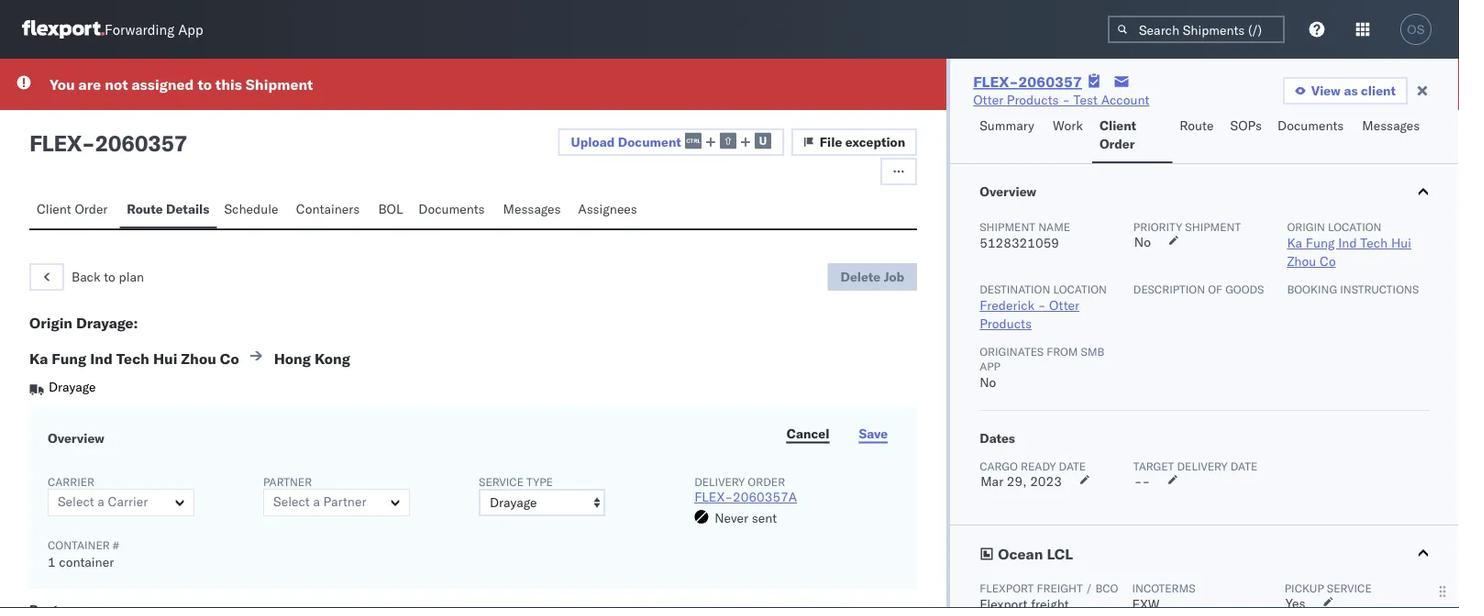 Task type: vqa. For each thing, say whether or not it's contained in the screenshot.
right Messages button
yes



Task type: describe. For each thing, give the bounding box(es) containing it.
route details
[[127, 201, 210, 217]]

pickup service
[[1285, 581, 1372, 595]]

lcl
[[1047, 545, 1073, 563]]

smb
[[1081, 344, 1105, 358]]

5128321059
[[980, 235, 1060, 251]]

are
[[79, 75, 101, 94]]

target
[[1134, 459, 1175, 473]]

work
[[1053, 117, 1083, 133]]

0 horizontal spatial ind
[[90, 350, 113, 368]]

flex
[[29, 129, 82, 157]]

cargo
[[980, 459, 1018, 473]]

1 horizontal spatial partner
[[323, 494, 366, 510]]

upload
[[571, 134, 615, 150]]

1 vertical spatial co
[[220, 350, 239, 368]]

messages button for sops
[[1355, 109, 1430, 163]]

flex-2060357 link
[[974, 72, 1082, 91]]

os button
[[1395, 8, 1438, 50]]

from
[[1047, 344, 1078, 358]]

flex- for 2060357
[[974, 72, 1019, 91]]

2060357a
[[733, 489, 797, 505]]

documents for sops
[[1278, 117, 1344, 133]]

details
[[166, 201, 210, 217]]

forwarding app
[[105, 21, 203, 38]]

containers
[[296, 201, 360, 217]]

ocean lcl
[[998, 545, 1073, 563]]

view
[[1312, 83, 1341, 99]]

products inside 'destination location frederick - otter products'
[[980, 316, 1032, 332]]

0 horizontal spatial shipment
[[246, 75, 313, 94]]

0 vertical spatial products
[[1007, 92, 1059, 108]]

flexport. image
[[22, 20, 105, 39]]

save
[[859, 425, 888, 441]]

no inside originates from smb app no
[[980, 374, 997, 390]]

2023
[[1030, 473, 1062, 489]]

select for select a carrier
[[58, 494, 94, 510]]

1 vertical spatial tech
[[116, 350, 149, 368]]

documents button for bol
[[411, 193, 496, 228]]

client for the top client order button
[[1100, 117, 1137, 133]]

container
[[59, 554, 114, 570]]

upload document button
[[558, 128, 784, 156]]

bol
[[378, 201, 403, 217]]

1 horizontal spatial 2060357
[[1019, 72, 1082, 91]]

ready
[[1021, 459, 1056, 473]]

flex-2060357
[[974, 72, 1082, 91]]

this
[[215, 75, 242, 94]]

assigned
[[132, 75, 194, 94]]

test
[[1074, 92, 1098, 108]]

29,
[[1007, 473, 1027, 489]]

view as client button
[[1283, 77, 1408, 105]]

route details button
[[120, 193, 217, 228]]

hong
[[274, 350, 311, 368]]

service
[[1327, 581, 1372, 595]]

--
[[1135, 473, 1151, 489]]

client
[[1361, 83, 1396, 99]]

otter products - test account
[[974, 92, 1150, 108]]

a for carrier
[[98, 494, 105, 510]]

flexport freight / bco
[[980, 581, 1119, 595]]

0 vertical spatial partner
[[263, 475, 312, 489]]

1 horizontal spatial carrier
[[108, 494, 148, 510]]

client order for the top client order button
[[1100, 117, 1137, 152]]

flex- for 2060357a
[[695, 489, 733, 505]]

never
[[715, 510, 749, 526]]

0 horizontal spatial client order button
[[29, 193, 120, 228]]

messages for sops
[[1363, 117, 1420, 133]]

exception
[[846, 134, 906, 150]]

kong
[[315, 350, 350, 368]]

0 horizontal spatial zhou
[[181, 350, 216, 368]]

route for route details
[[127, 201, 163, 217]]

os
[[1408, 22, 1425, 36]]

booking
[[1287, 282, 1338, 296]]

account
[[1101, 92, 1150, 108]]

origin location ka fung ind tech hui zhou co
[[1287, 220, 1412, 269]]

freight
[[1037, 581, 1083, 595]]

1 vertical spatial to
[[104, 269, 115, 285]]

0 horizontal spatial carrier
[[48, 475, 95, 489]]

order for the top client order button
[[1100, 136, 1135, 152]]

documents button for sops
[[1271, 109, 1355, 163]]

mar
[[981, 473, 1004, 489]]

not
[[105, 75, 128, 94]]

you are not assigned to this shipment
[[50, 75, 313, 94]]

sops
[[1231, 117, 1262, 133]]

location for otter
[[1054, 282, 1107, 296]]

pickup
[[1285, 581, 1324, 595]]

#
[[113, 539, 119, 552]]

drayage:
[[76, 314, 138, 332]]

documents for bol
[[419, 201, 485, 217]]

frederick
[[980, 297, 1035, 313]]

order
[[748, 475, 785, 489]]

messages button for bol
[[496, 193, 571, 228]]

name
[[1039, 220, 1071, 233]]

0 vertical spatial client order button
[[1093, 109, 1173, 163]]

file exception
[[820, 134, 906, 150]]

route button
[[1173, 109, 1223, 163]]

app inside originates from smb app no
[[980, 359, 1001, 373]]

priority
[[1134, 220, 1183, 233]]

1 vertical spatial ka
[[29, 350, 48, 368]]

you
[[50, 75, 75, 94]]

assignees
[[578, 201, 637, 217]]

1 vertical spatial overview
[[48, 430, 105, 446]]

messages for bol
[[503, 201, 561, 217]]

1 horizontal spatial to
[[198, 75, 212, 94]]

schedule button
[[217, 193, 289, 228]]

0 vertical spatial no
[[1135, 234, 1151, 250]]

select for select a partner
[[273, 494, 310, 510]]

overview inside button
[[980, 183, 1037, 200]]

zhou inside origin location ka fung ind tech hui zhou co
[[1287, 253, 1317, 269]]

otter inside otter products - test account link
[[974, 92, 1004, 108]]

origin for origin location ka fung ind tech hui zhou co
[[1287, 220, 1326, 233]]

drayage
[[49, 379, 96, 395]]

container
[[48, 539, 110, 552]]

bol button
[[371, 193, 411, 228]]

client order for the leftmost client order button
[[37, 201, 108, 217]]



Task type: locate. For each thing, give the bounding box(es) containing it.
1 vertical spatial order
[[75, 201, 108, 217]]

sent
[[752, 510, 777, 526]]

flex-
[[974, 72, 1019, 91], [695, 489, 733, 505]]

0 horizontal spatial no
[[980, 374, 997, 390]]

delivery
[[695, 475, 745, 489]]

0 vertical spatial origin
[[1287, 220, 1326, 233]]

messages
[[1363, 117, 1420, 133], [503, 201, 561, 217]]

1 horizontal spatial hui
[[1392, 235, 1412, 251]]

- inside 'destination location frederick - otter products'
[[1038, 297, 1046, 313]]

date for --
[[1231, 459, 1258, 473]]

flex- up summary
[[974, 72, 1019, 91]]

2060357 up otter products - test account
[[1019, 72, 1082, 91]]

flex-2060357a button
[[695, 489, 797, 505]]

cancel button
[[776, 420, 841, 448]]

priority shipment
[[1134, 220, 1241, 233]]

hui
[[1392, 235, 1412, 251], [153, 350, 177, 368]]

1 vertical spatial products
[[980, 316, 1032, 332]]

destination
[[980, 282, 1051, 296]]

tech down drayage: in the bottom left of the page
[[116, 350, 149, 368]]

0 horizontal spatial route
[[127, 201, 163, 217]]

shipment name 5128321059
[[980, 220, 1071, 251]]

0 horizontal spatial select
[[58, 494, 94, 510]]

1 vertical spatial ind
[[90, 350, 113, 368]]

to left plan at top
[[104, 269, 115, 285]]

0 vertical spatial 2060357
[[1019, 72, 1082, 91]]

origin inside origin location ka fung ind tech hui zhou co
[[1287, 220, 1326, 233]]

location up ka fung ind tech hui zhou co link
[[1328, 220, 1382, 233]]

location inside 'destination location frederick - otter products'
[[1054, 282, 1107, 296]]

schedule
[[224, 201, 279, 217]]

client order
[[1100, 117, 1137, 152], [37, 201, 108, 217]]

0 horizontal spatial messages button
[[496, 193, 571, 228]]

ka fung ind tech hui zhou co link
[[1287, 235, 1412, 269]]

order down account
[[1100, 136, 1135, 152]]

messages down client
[[1363, 117, 1420, 133]]

1 vertical spatial zhou
[[181, 350, 216, 368]]

0 vertical spatial to
[[198, 75, 212, 94]]

1 horizontal spatial documents
[[1278, 117, 1344, 133]]

messages button left "assignees"
[[496, 193, 571, 228]]

hui inside origin location ka fung ind tech hui zhou co
[[1392, 235, 1412, 251]]

1 horizontal spatial origin
[[1287, 220, 1326, 233]]

1 vertical spatial carrier
[[108, 494, 148, 510]]

sops button
[[1223, 109, 1271, 163]]

0 vertical spatial client order
[[1100, 117, 1137, 152]]

order
[[1100, 136, 1135, 152], [75, 201, 108, 217]]

select a carrier
[[58, 494, 148, 510]]

route for route
[[1180, 117, 1214, 133]]

1 vertical spatial messages
[[503, 201, 561, 217]]

products down flex-2060357 link
[[1007, 92, 1059, 108]]

-
[[1063, 92, 1070, 108], [82, 129, 95, 157], [1038, 297, 1046, 313], [1135, 473, 1143, 489], [1143, 473, 1151, 489]]

1 vertical spatial documents
[[419, 201, 485, 217]]

location for ind
[[1328, 220, 1382, 233]]

products down frederick
[[980, 316, 1032, 332]]

0 horizontal spatial app
[[178, 21, 203, 38]]

date right delivery
[[1231, 459, 1258, 473]]

1 horizontal spatial location
[[1328, 220, 1382, 233]]

ind down drayage: in the bottom left of the page
[[90, 350, 113, 368]]

client order down flex
[[37, 201, 108, 217]]

a
[[98, 494, 105, 510], [313, 494, 320, 510]]

client order button up back
[[29, 193, 120, 228]]

plan
[[119, 269, 144, 285]]

1 horizontal spatial otter
[[1050, 297, 1080, 313]]

order for the leftmost client order button
[[75, 201, 108, 217]]

1 a from the left
[[98, 494, 105, 510]]

client order down account
[[1100, 117, 1137, 152]]

1 vertical spatial client order
[[37, 201, 108, 217]]

co up booking
[[1320, 253, 1336, 269]]

ka
[[1287, 235, 1303, 251], [29, 350, 48, 368]]

document
[[618, 134, 681, 150]]

products
[[1007, 92, 1059, 108], [980, 316, 1032, 332]]

0 vertical spatial overview
[[980, 183, 1037, 200]]

description
[[1134, 282, 1205, 296]]

0 horizontal spatial client
[[37, 201, 71, 217]]

1 vertical spatial no
[[980, 374, 997, 390]]

1 vertical spatial shipment
[[980, 220, 1036, 233]]

1 horizontal spatial co
[[1320, 253, 1336, 269]]

otter up summary
[[974, 92, 1004, 108]]

summary button
[[973, 109, 1046, 163]]

ka down origin drayage:
[[29, 350, 48, 368]]

cancel
[[787, 425, 830, 441]]

destination location frederick - otter products
[[980, 282, 1107, 332]]

1 vertical spatial documents button
[[411, 193, 496, 228]]

upload document
[[571, 134, 681, 150]]

service type
[[479, 475, 553, 489]]

fung
[[1306, 235, 1335, 251], [52, 350, 86, 368]]

messages left "assignees"
[[503, 201, 561, 217]]

bco
[[1096, 581, 1119, 595]]

save button
[[848, 420, 899, 448]]

booking instructions
[[1287, 282, 1419, 296]]

1 horizontal spatial tech
[[1361, 235, 1388, 251]]

0 horizontal spatial documents button
[[411, 193, 496, 228]]

of
[[1208, 282, 1223, 296]]

0 horizontal spatial a
[[98, 494, 105, 510]]

shipment
[[246, 75, 313, 94], [980, 220, 1036, 233]]

shipment inside shipment name 5128321059
[[980, 220, 1036, 233]]

0 horizontal spatial 2060357
[[95, 129, 187, 157]]

carrier up #
[[108, 494, 148, 510]]

ka up booking
[[1287, 235, 1303, 251]]

0 vertical spatial messages
[[1363, 117, 1420, 133]]

1 vertical spatial 2060357
[[95, 129, 187, 157]]

0 vertical spatial carrier
[[48, 475, 95, 489]]

hong kong
[[274, 350, 350, 368]]

no down 'originates'
[[980, 374, 997, 390]]

back to plan
[[72, 269, 144, 285]]

assignees button
[[571, 193, 648, 228]]

1 vertical spatial messages button
[[496, 193, 571, 228]]

1 horizontal spatial fung
[[1306, 235, 1335, 251]]

1 horizontal spatial route
[[1180, 117, 1214, 133]]

1 horizontal spatial documents button
[[1271, 109, 1355, 163]]

ind up 'booking instructions'
[[1339, 235, 1357, 251]]

0 horizontal spatial partner
[[263, 475, 312, 489]]

2 select from the left
[[273, 494, 310, 510]]

ka inside origin location ka fung ind tech hui zhou co
[[1287, 235, 1303, 251]]

originates
[[980, 344, 1044, 358]]

carrier
[[48, 475, 95, 489], [108, 494, 148, 510]]

a for partner
[[313, 494, 320, 510]]

frederick - otter products link
[[980, 297, 1080, 332]]

location up frederick - otter products link
[[1054, 282, 1107, 296]]

1 vertical spatial hui
[[153, 350, 177, 368]]

overview down 'drayage' at the left bottom of the page
[[48, 430, 105, 446]]

app
[[178, 21, 203, 38], [980, 359, 1001, 373]]

2060357 down assigned
[[95, 129, 187, 157]]

work button
[[1046, 109, 1093, 163]]

order down flex - 2060357
[[75, 201, 108, 217]]

tech inside origin location ka fung ind tech hui zhou co
[[1361, 235, 1388, 251]]

2 date from the left
[[1231, 459, 1258, 473]]

route left details
[[127, 201, 163, 217]]

fung inside origin location ka fung ind tech hui zhou co
[[1306, 235, 1335, 251]]

co left hong
[[220, 350, 239, 368]]

1 vertical spatial origin
[[29, 314, 73, 332]]

1 horizontal spatial ka
[[1287, 235, 1303, 251]]

1
[[48, 554, 56, 570]]

documents right 'bol' button
[[419, 201, 485, 217]]

file
[[820, 134, 842, 150]]

0 vertical spatial documents button
[[1271, 109, 1355, 163]]

0 horizontal spatial origin
[[29, 314, 73, 332]]

1 horizontal spatial flex-
[[974, 72, 1019, 91]]

0 horizontal spatial order
[[75, 201, 108, 217]]

0 vertical spatial app
[[178, 21, 203, 38]]

client order button down account
[[1093, 109, 1173, 163]]

1 vertical spatial route
[[127, 201, 163, 217]]

forwarding
[[105, 21, 175, 38]]

1 select from the left
[[58, 494, 94, 510]]

flex- down delivery
[[695, 489, 733, 505]]

1 date from the left
[[1059, 459, 1086, 473]]

file exception button
[[792, 128, 918, 156], [792, 128, 918, 156]]

delivery order
[[695, 475, 785, 489]]

originates from smb app no
[[980, 344, 1105, 390]]

0 horizontal spatial hui
[[153, 350, 177, 368]]

containers button
[[289, 193, 371, 228]]

documents button down view
[[1271, 109, 1355, 163]]

0 vertical spatial route
[[1180, 117, 1214, 133]]

1 horizontal spatial zhou
[[1287, 253, 1317, 269]]

service
[[479, 475, 524, 489]]

route left sops
[[1180, 117, 1214, 133]]

type
[[527, 475, 553, 489]]

0 vertical spatial co
[[1320, 253, 1336, 269]]

0 horizontal spatial client order
[[37, 201, 108, 217]]

documents down view
[[1278, 117, 1344, 133]]

0 vertical spatial ind
[[1339, 235, 1357, 251]]

1 horizontal spatial no
[[1135, 234, 1151, 250]]

0 vertical spatial hui
[[1392, 235, 1412, 251]]

client for the leftmost client order button
[[37, 201, 71, 217]]

cargo ready date
[[980, 459, 1086, 473]]

app down 'originates'
[[980, 359, 1001, 373]]

0 horizontal spatial tech
[[116, 350, 149, 368]]

fung up booking
[[1306, 235, 1335, 251]]

1 vertical spatial partner
[[323, 494, 366, 510]]

1 vertical spatial client order button
[[29, 193, 120, 228]]

ind inside origin location ka fung ind tech hui zhou co
[[1339, 235, 1357, 251]]

documents button right bol
[[411, 193, 496, 228]]

0 vertical spatial otter
[[974, 92, 1004, 108]]

1 horizontal spatial messages
[[1363, 117, 1420, 133]]

date
[[1059, 459, 1086, 473], [1231, 459, 1258, 473]]

2060357
[[1019, 72, 1082, 91], [95, 129, 187, 157]]

no down "priority"
[[1135, 234, 1151, 250]]

1 vertical spatial client
[[37, 201, 71, 217]]

0 vertical spatial zhou
[[1287, 253, 1317, 269]]

flex - 2060357
[[29, 129, 187, 157]]

0 horizontal spatial messages
[[503, 201, 561, 217]]

0 horizontal spatial date
[[1059, 459, 1086, 473]]

zhou
[[1287, 253, 1317, 269], [181, 350, 216, 368]]

Search Shipments (/) text field
[[1108, 16, 1285, 43]]

goods
[[1226, 282, 1265, 296]]

shipment right this
[[246, 75, 313, 94]]

ka fung ind tech hui zhou co
[[29, 350, 239, 368]]

delivery
[[1177, 459, 1228, 473]]

origin for origin drayage:
[[29, 314, 73, 332]]

origin
[[1287, 220, 1326, 233], [29, 314, 73, 332]]

0 vertical spatial ka
[[1287, 235, 1303, 251]]

/
[[1086, 581, 1093, 595]]

otter up from
[[1050, 297, 1080, 313]]

date up 2023
[[1059, 459, 1086, 473]]

1 horizontal spatial ind
[[1339, 235, 1357, 251]]

shipment up 5128321059
[[980, 220, 1036, 233]]

overview button
[[951, 164, 1460, 219]]

client down flex
[[37, 201, 71, 217]]

0 horizontal spatial to
[[104, 269, 115, 285]]

origin drayage:
[[29, 314, 138, 332]]

1 horizontal spatial shipment
[[980, 220, 1036, 233]]

back
[[72, 269, 101, 285]]

0 horizontal spatial flex-
[[695, 489, 733, 505]]

overview up shipment name 5128321059
[[980, 183, 1037, 200]]

0 horizontal spatial ka
[[29, 350, 48, 368]]

description of goods
[[1134, 282, 1265, 296]]

carrier up the select a carrier
[[48, 475, 95, 489]]

2 a from the left
[[313, 494, 320, 510]]

1 horizontal spatial order
[[1100, 136, 1135, 152]]

otter
[[974, 92, 1004, 108], [1050, 297, 1080, 313]]

0 horizontal spatial location
[[1054, 282, 1107, 296]]

messages button down client
[[1355, 109, 1430, 163]]

shipment
[[1186, 220, 1241, 233]]

0 horizontal spatial overview
[[48, 430, 105, 446]]

location
[[1328, 220, 1382, 233], [1054, 282, 1107, 296]]

0 horizontal spatial fung
[[52, 350, 86, 368]]

0 vertical spatial order
[[1100, 136, 1135, 152]]

1 vertical spatial app
[[980, 359, 1001, 373]]

otter inside 'destination location frederick - otter products'
[[1050, 297, 1080, 313]]

1 horizontal spatial client
[[1100, 117, 1137, 133]]

origin left drayage: in the bottom left of the page
[[29, 314, 73, 332]]

co inside origin location ka fung ind tech hui zhou co
[[1320, 253, 1336, 269]]

app right forwarding
[[178, 21, 203, 38]]

1 vertical spatial flex-
[[695, 489, 733, 505]]

container # 1 container
[[48, 539, 119, 570]]

origin up ka fung ind tech hui zhou co link
[[1287, 220, 1326, 233]]

tech up instructions
[[1361, 235, 1388, 251]]

flexport
[[980, 581, 1034, 595]]

order inside "client order"
[[1100, 136, 1135, 152]]

1 horizontal spatial select
[[273, 494, 310, 510]]

0 vertical spatial messages button
[[1355, 109, 1430, 163]]

location inside origin location ka fung ind tech hui zhou co
[[1328, 220, 1382, 233]]

fung up 'drayage' at the left bottom of the page
[[52, 350, 86, 368]]

1 horizontal spatial client order
[[1100, 117, 1137, 152]]

as
[[1344, 83, 1358, 99]]

client down account
[[1100, 117, 1137, 133]]

instructions
[[1340, 282, 1419, 296]]

1 horizontal spatial client order button
[[1093, 109, 1173, 163]]

0 horizontal spatial documents
[[419, 201, 485, 217]]

date for mar 29, 2023
[[1059, 459, 1086, 473]]

to left this
[[198, 75, 212, 94]]

0 vertical spatial documents
[[1278, 117, 1344, 133]]

1 horizontal spatial a
[[313, 494, 320, 510]]

documents button
[[1271, 109, 1355, 163], [411, 193, 496, 228]]

1 horizontal spatial date
[[1231, 459, 1258, 473]]



